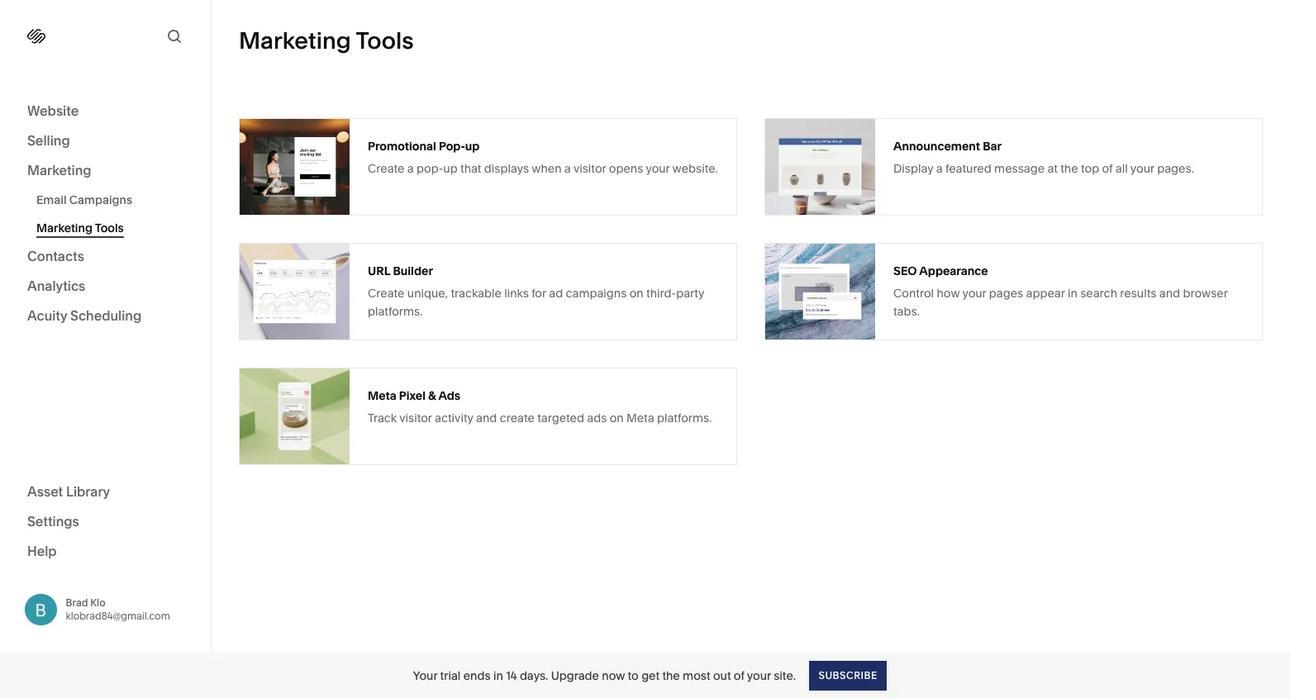 Task type: locate. For each thing, give the bounding box(es) containing it.
your right how
[[962, 286, 986, 300]]

of right "out"
[[734, 668, 744, 683]]

create inside promotional pop-up create a pop-up that displays when a visitor opens your website.
[[368, 161, 405, 176]]

1 horizontal spatial on
[[630, 286, 644, 300]]

trial
[[440, 668, 461, 683]]

seo
[[893, 263, 917, 278]]

klobrad84@gmail.com
[[66, 610, 170, 622]]

1 vertical spatial visitor
[[399, 410, 432, 425]]

2 create from the top
[[368, 286, 405, 300]]

1 vertical spatial on
[[610, 410, 624, 425]]

meta right ads at the bottom left
[[627, 410, 654, 425]]

1 vertical spatial platforms.
[[657, 410, 712, 425]]

displays
[[484, 161, 529, 176]]

up
[[465, 138, 480, 153], [443, 161, 458, 176]]

a inside announcement bar display a featured message at the top of all your pages.
[[936, 161, 943, 176]]

1 horizontal spatial tools
[[356, 26, 414, 55]]

on
[[630, 286, 644, 300], [610, 410, 624, 425]]

3 a from the left
[[936, 161, 943, 176]]

acuity
[[27, 307, 67, 324]]

1 vertical spatial in
[[493, 668, 503, 683]]

visitor
[[573, 161, 606, 176], [399, 410, 432, 425]]

marketing
[[239, 26, 351, 55], [27, 162, 91, 179], [36, 221, 92, 236]]

0 horizontal spatial platforms.
[[368, 304, 423, 319]]

your
[[646, 161, 670, 176], [1130, 161, 1154, 176], [962, 286, 986, 300], [747, 668, 771, 683]]

most
[[683, 668, 710, 683]]

your right the all
[[1130, 161, 1154, 176]]

a
[[407, 161, 414, 176], [564, 161, 571, 176], [936, 161, 943, 176]]

results
[[1120, 286, 1157, 300]]

0 horizontal spatial up
[[443, 161, 458, 176]]

platforms. inside url builder create unique, trackable links for ad campaigns on third-party platforms.
[[368, 304, 423, 319]]

2 vertical spatial marketing
[[36, 221, 92, 236]]

1 vertical spatial and
[[476, 410, 497, 425]]

1 horizontal spatial marketing tools
[[239, 26, 414, 55]]

0 vertical spatial of
[[1102, 161, 1113, 176]]

control
[[893, 286, 934, 300]]

1 create from the top
[[368, 161, 405, 176]]

on left third-
[[630, 286, 644, 300]]

1 vertical spatial the
[[662, 668, 680, 683]]

in
[[1068, 286, 1078, 300], [493, 668, 503, 683]]

site.
[[774, 668, 796, 683]]

campaigns
[[69, 193, 132, 207]]

0 vertical spatial up
[[465, 138, 480, 153]]

0 horizontal spatial visitor
[[399, 410, 432, 425]]

contacts link
[[27, 247, 183, 267]]

your left site.
[[747, 668, 771, 683]]

marketing link
[[27, 161, 183, 181]]

unique,
[[407, 286, 448, 300]]

asset library link
[[27, 482, 183, 502]]

0 vertical spatial and
[[1159, 286, 1180, 300]]

1 vertical spatial meta
[[627, 410, 654, 425]]

platforms.
[[368, 304, 423, 319], [657, 410, 712, 425]]

brad klo klobrad84@gmail.com
[[66, 596, 170, 622]]

trackable
[[451, 286, 502, 300]]

0 horizontal spatial a
[[407, 161, 414, 176]]

that
[[460, 161, 481, 176]]

analytics link
[[27, 277, 183, 297]]

1 horizontal spatial the
[[1061, 161, 1078, 176]]

promotional pop-up create a pop-up that displays when a visitor opens your website.
[[368, 138, 718, 176]]

0 horizontal spatial and
[[476, 410, 497, 425]]

of left the all
[[1102, 161, 1113, 176]]

marketing tools
[[239, 26, 414, 55], [36, 221, 124, 236]]

0 vertical spatial on
[[630, 286, 644, 300]]

a left pop-
[[407, 161, 414, 176]]

brad
[[66, 596, 88, 609]]

1 horizontal spatial a
[[564, 161, 571, 176]]

days.
[[520, 668, 548, 683]]

1 vertical spatial up
[[443, 161, 458, 176]]

on inside url builder create unique, trackable links for ad campaigns on third-party platforms.
[[630, 286, 644, 300]]

pop-
[[417, 161, 443, 176]]

and left create at the left bottom of page
[[476, 410, 497, 425]]

0 horizontal spatial meta
[[368, 388, 396, 403]]

tabs.
[[893, 304, 920, 319]]

a right the when
[[564, 161, 571, 176]]

marketing tools link
[[36, 214, 193, 242]]

bar
[[983, 138, 1002, 153]]

&
[[428, 388, 436, 403]]

2 a from the left
[[564, 161, 571, 176]]

the right 'get'
[[662, 668, 680, 683]]

meta up the track
[[368, 388, 396, 403]]

a down announcement
[[936, 161, 943, 176]]

on right ads at the bottom left
[[610, 410, 624, 425]]

1 vertical spatial of
[[734, 668, 744, 683]]

of
[[1102, 161, 1113, 176], [734, 668, 744, 683]]

create inside url builder create unique, trackable links for ad campaigns on third-party platforms.
[[368, 286, 405, 300]]

up up the that
[[465, 138, 480, 153]]

the right at
[[1061, 161, 1078, 176]]

ends
[[463, 668, 491, 683]]

0 horizontal spatial marketing tools
[[36, 221, 124, 236]]

0 vertical spatial create
[[368, 161, 405, 176]]

the
[[1061, 161, 1078, 176], [662, 668, 680, 683]]

in left the 14
[[493, 668, 503, 683]]

0 vertical spatial tools
[[356, 26, 414, 55]]

in left the search
[[1068, 286, 1078, 300]]

your trial ends in 14 days. upgrade now to get the most out of your site.
[[413, 668, 796, 683]]

2 horizontal spatial a
[[936, 161, 943, 176]]

builder
[[393, 263, 433, 278]]

create down promotional at the left top of the page
[[368, 161, 405, 176]]

marketing tools inside marketing tools link
[[36, 221, 124, 236]]

email campaigns
[[36, 193, 132, 207]]

1 horizontal spatial platforms.
[[657, 410, 712, 425]]

visitor down pixel
[[399, 410, 432, 425]]

tools
[[356, 26, 414, 55], [95, 221, 124, 236]]

create
[[500, 410, 535, 425]]

1 horizontal spatial in
[[1068, 286, 1078, 300]]

up left the that
[[443, 161, 458, 176]]

your right opens
[[646, 161, 670, 176]]

ads
[[438, 388, 461, 403]]

1 horizontal spatial of
[[1102, 161, 1113, 176]]

1 vertical spatial marketing
[[27, 162, 91, 179]]

opens
[[609, 161, 643, 176]]

1 vertical spatial marketing tools
[[36, 221, 124, 236]]

0 vertical spatial platforms.
[[368, 304, 423, 319]]

0 horizontal spatial the
[[662, 668, 680, 683]]

0 vertical spatial in
[[1068, 286, 1078, 300]]

0 vertical spatial the
[[1061, 161, 1078, 176]]

track
[[368, 410, 397, 425]]

meta
[[368, 388, 396, 403], [627, 410, 654, 425]]

promotional
[[368, 138, 436, 153]]

1 horizontal spatial visitor
[[573, 161, 606, 176]]

pages
[[989, 286, 1023, 300]]

and right results
[[1159, 286, 1180, 300]]

and
[[1159, 286, 1180, 300], [476, 410, 497, 425]]

create
[[368, 161, 405, 176], [368, 286, 405, 300]]

1 horizontal spatial up
[[465, 138, 480, 153]]

1 vertical spatial create
[[368, 286, 405, 300]]

announcement bar display a featured message at the top of all your pages.
[[893, 138, 1194, 176]]

meta pixel & ads track visitor activity and create targeted ads on meta platforms.
[[368, 388, 712, 425]]

subscribe button
[[809, 661, 886, 691]]

at
[[1047, 161, 1058, 176]]

1 horizontal spatial and
[[1159, 286, 1180, 300]]

search
[[1080, 286, 1117, 300]]

0 horizontal spatial tools
[[95, 221, 124, 236]]

0 horizontal spatial on
[[610, 410, 624, 425]]

now
[[602, 668, 625, 683]]

0 vertical spatial marketing
[[239, 26, 351, 55]]

create down url
[[368, 286, 405, 300]]

1 vertical spatial tools
[[95, 221, 124, 236]]

0 horizontal spatial in
[[493, 668, 503, 683]]

for
[[532, 286, 546, 300]]

0 vertical spatial marketing tools
[[239, 26, 414, 55]]

seo appearance control how your pages appear in search results and browser tabs.
[[893, 263, 1228, 319]]

visitor left opens
[[573, 161, 606, 176]]

0 vertical spatial visitor
[[573, 161, 606, 176]]



Task type: vqa. For each thing, say whether or not it's contained in the screenshot.


Task type: describe. For each thing, give the bounding box(es) containing it.
marketing inside marketing link
[[27, 162, 91, 179]]

party
[[676, 286, 704, 300]]

pixel
[[399, 388, 426, 403]]

url
[[368, 263, 390, 278]]

1 horizontal spatial meta
[[627, 410, 654, 425]]

platforms. inside the meta pixel & ads track visitor activity and create targeted ads on meta platforms.
[[657, 410, 712, 425]]

0 vertical spatial meta
[[368, 388, 396, 403]]

when
[[532, 161, 562, 176]]

website link
[[27, 102, 183, 121]]

library
[[66, 483, 110, 500]]

url builder create unique, trackable links for ad campaigns on third-party platforms.
[[368, 263, 704, 319]]

0 horizontal spatial of
[[734, 668, 744, 683]]

out
[[713, 668, 731, 683]]

ad
[[549, 286, 563, 300]]

1 a from the left
[[407, 161, 414, 176]]

marketing inside marketing tools link
[[36, 221, 92, 236]]

acuity scheduling link
[[27, 307, 183, 326]]

targeted
[[537, 410, 584, 425]]

of inside announcement bar display a featured message at the top of all your pages.
[[1102, 161, 1113, 176]]

campaigns
[[566, 286, 627, 300]]

help link
[[27, 542, 57, 560]]

display
[[893, 161, 933, 176]]

14
[[506, 668, 517, 683]]

your inside promotional pop-up create a pop-up that displays when a visitor opens your website.
[[646, 161, 670, 176]]

announcement
[[893, 138, 980, 153]]

appear
[[1026, 286, 1065, 300]]

asset library
[[27, 483, 110, 500]]

email campaigns link
[[36, 186, 193, 214]]

third-
[[646, 286, 676, 300]]

analytics
[[27, 278, 85, 294]]

visitor inside promotional pop-up create a pop-up that displays when a visitor opens your website.
[[573, 161, 606, 176]]

on inside the meta pixel & ads track visitor activity and create targeted ads on meta platforms.
[[610, 410, 624, 425]]

acuity scheduling
[[27, 307, 141, 324]]

links
[[504, 286, 529, 300]]

and inside seo appearance control how your pages appear in search results and browser tabs.
[[1159, 286, 1180, 300]]

settings link
[[27, 512, 183, 532]]

your inside announcement bar display a featured message at the top of all your pages.
[[1130, 161, 1154, 176]]

ads
[[587, 410, 607, 425]]

get
[[641, 668, 660, 683]]

website
[[27, 102, 79, 119]]

website.
[[672, 161, 718, 176]]

settings
[[27, 513, 79, 529]]

your inside seo appearance control how your pages appear in search results and browser tabs.
[[962, 286, 986, 300]]

asset
[[27, 483, 63, 500]]

top
[[1081, 161, 1099, 176]]

how
[[937, 286, 960, 300]]

help
[[27, 543, 57, 559]]

all
[[1116, 161, 1128, 176]]

pop-
[[439, 138, 465, 153]]

upgrade
[[551, 668, 599, 683]]

selling link
[[27, 131, 183, 151]]

message
[[994, 161, 1045, 176]]

activity
[[435, 410, 473, 425]]

to
[[628, 668, 639, 683]]

tools inside marketing tools link
[[95, 221, 124, 236]]

and inside the meta pixel & ads track visitor activity and create targeted ads on meta platforms.
[[476, 410, 497, 425]]

contacts
[[27, 248, 84, 264]]

appearance
[[919, 263, 988, 278]]

scheduling
[[70, 307, 141, 324]]

selling
[[27, 132, 70, 149]]

email
[[36, 193, 67, 207]]

in inside seo appearance control how your pages appear in search results and browser tabs.
[[1068, 286, 1078, 300]]

the inside announcement bar display a featured message at the top of all your pages.
[[1061, 161, 1078, 176]]

your
[[413, 668, 437, 683]]

pages.
[[1157, 161, 1194, 176]]

visitor inside the meta pixel & ads track visitor activity and create targeted ads on meta platforms.
[[399, 410, 432, 425]]

browser
[[1183, 286, 1228, 300]]

featured
[[945, 161, 992, 176]]

klo
[[90, 596, 105, 609]]

subscribe
[[818, 669, 877, 681]]



